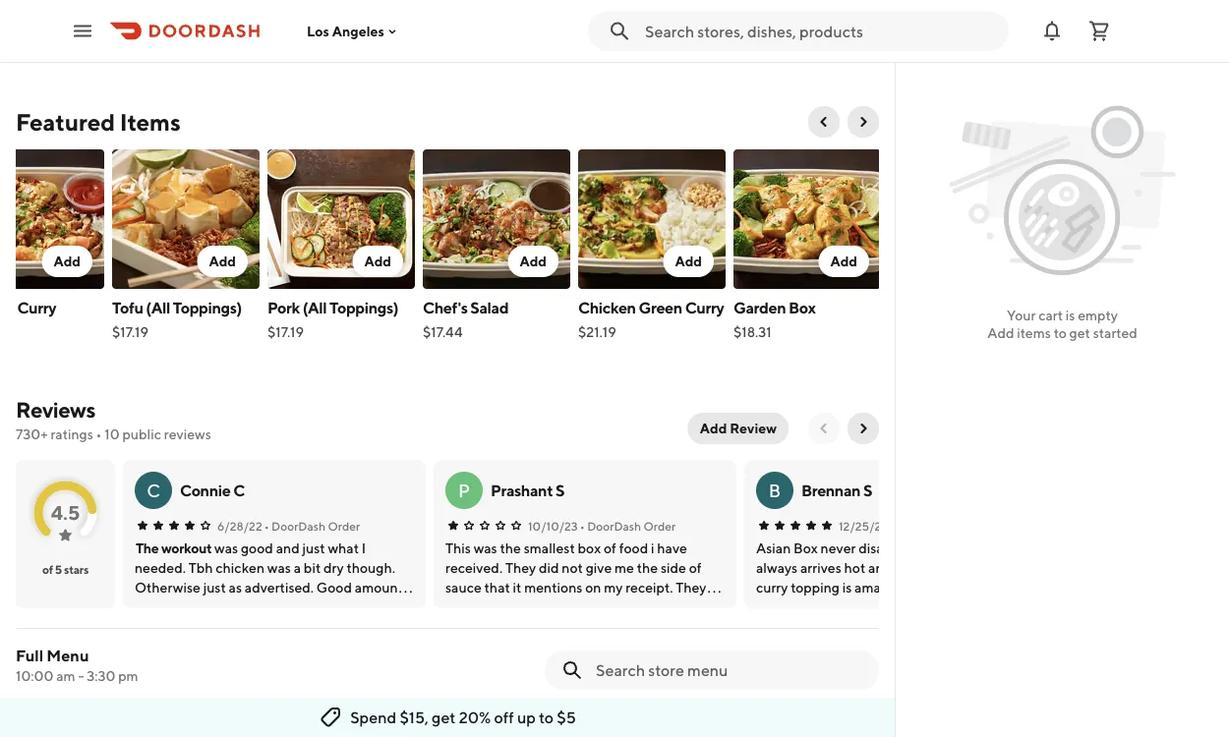 Task type: locate. For each thing, give the bounding box(es) containing it.
chicken curry image
[[0, 150, 104, 289]]

doordash for p
[[588, 519, 642, 533]]

add
[[54, 253, 81, 270], [209, 253, 236, 270], [364, 253, 392, 270], [520, 253, 547, 270], [675, 253, 702, 270], [831, 253, 858, 270], [988, 325, 1015, 341], [700, 421, 727, 437]]

up
[[517, 709, 536, 728]]

toppings) inside pork (all toppings) $17.19
[[330, 299, 399, 317]]

s up 10/10/23
[[556, 482, 565, 500]]

20%
[[459, 709, 491, 728]]

2 toppings) from the left
[[330, 299, 399, 317]]

to for up
[[539, 709, 554, 728]]

add button
[[0, 146, 108, 354], [42, 246, 92, 277], [197, 246, 248, 277], [353, 246, 403, 277], [508, 246, 559, 277], [664, 246, 714, 277], [819, 246, 870, 277]]

add for chicken green curry image on the top of the page
[[675, 253, 702, 270]]

• doordash order right 6/28/22
[[264, 519, 360, 533]]

1 (all from the left
[[146, 299, 170, 317]]

your
[[1008, 307, 1036, 324]]

1 $17.19 from the left
[[112, 324, 149, 340]]

to right up
[[539, 709, 554, 728]]

salad
[[471, 299, 509, 317]]

1 horizontal spatial c
[[233, 482, 245, 500]]

pork (all toppings) $17.19
[[268, 299, 399, 340]]

connie
[[180, 482, 231, 500]]

add for the pork (all toppings) image
[[364, 253, 392, 270]]

garden
[[734, 299, 786, 317]]

5
[[55, 563, 62, 577]]

0 horizontal spatial • doordash order
[[264, 519, 360, 533]]

730+
[[16, 427, 48, 443]]

0 horizontal spatial (all
[[146, 299, 170, 317]]

s up 12/25/22
[[864, 482, 873, 500]]

(all right pork
[[303, 299, 327, 317]]

1 toppings) from the left
[[173, 299, 242, 317]]

is
[[1066, 307, 1076, 324]]

doordash
[[272, 519, 326, 533], [588, 519, 642, 533]]

0 horizontal spatial order
[[328, 519, 360, 533]]

full
[[16, 647, 43, 666]]

spend $15, get 20% off up to $5
[[350, 709, 576, 728]]

0 horizontal spatial •
[[96, 427, 102, 443]]

menu
[[47, 647, 89, 666]]

toppings) for pork (all toppings)
[[330, 299, 399, 317]]

1 horizontal spatial get
[[1070, 325, 1091, 341]]

1 vertical spatial get
[[432, 709, 456, 728]]

get right $15,
[[432, 709, 456, 728]]

1 horizontal spatial order
[[644, 519, 676, 533]]

green
[[639, 299, 683, 317]]

1 horizontal spatial •
[[264, 519, 269, 533]]

• doordash order for c
[[264, 519, 360, 533]]

add button for chicken green curry
[[664, 246, 714, 277]]

add for the chef's salad image at the top left of page
[[520, 253, 547, 270]]

2 doordash from the left
[[588, 519, 642, 533]]

1 horizontal spatial to
[[1054, 325, 1067, 341]]

chicken
[[579, 299, 636, 317]]

previous button of carousel image
[[817, 114, 832, 130]]

s
[[556, 482, 565, 500], [864, 482, 873, 500]]

c right connie
[[233, 482, 245, 500]]

12/25/22
[[839, 519, 889, 533]]

(all
[[146, 299, 170, 317], [303, 299, 327, 317]]

doordash right 10/10/23
[[588, 519, 642, 533]]

2 order from the left
[[644, 519, 676, 533]]

• doordash order right 10/10/23
[[580, 519, 676, 533]]

1 horizontal spatial • doordash order
[[580, 519, 676, 533]]

1 order from the left
[[328, 519, 360, 533]]

0 vertical spatial get
[[1070, 325, 1091, 341]]

toppings) for tofu (all toppings)
[[173, 299, 242, 317]]

full menu 10:00 am - 3:30 pm
[[16, 647, 138, 685]]

toppings)
[[173, 299, 242, 317], [330, 299, 399, 317]]

0 horizontal spatial toppings)
[[173, 299, 242, 317]]

add button for chef's salad
[[508, 246, 559, 277]]

p
[[458, 480, 470, 501]]

• for c
[[264, 519, 269, 533]]

0 vertical spatial to
[[1054, 325, 1067, 341]]

(all inside the tofu (all toppings) $17.19
[[146, 299, 170, 317]]

2 horizontal spatial •
[[580, 519, 585, 533]]

6/28/22
[[217, 519, 262, 533]]

doordash right 6/28/22
[[272, 519, 326, 533]]

Item Search search field
[[596, 660, 864, 682]]

next button of carousel image
[[856, 114, 872, 130]]

2 • doordash order from the left
[[580, 519, 676, 533]]

1 horizontal spatial toppings)
[[330, 299, 399, 317]]

$17.19 down tofu
[[112, 324, 149, 340]]

the workout
[[136, 541, 212, 557]]

$17.19 inside pork (all toppings) $17.19
[[268, 324, 304, 340]]

$18.31
[[734, 324, 772, 340]]

1 vertical spatial to
[[539, 709, 554, 728]]

add inside 'your cart is empty add items to get started'
[[988, 325, 1015, 341]]

0 horizontal spatial doordash
[[272, 519, 326, 533]]

0 horizontal spatial s
[[556, 482, 565, 500]]

toppings) inside the tofu (all toppings) $17.19
[[173, 299, 242, 317]]

chef's salad image
[[423, 150, 571, 289]]

2 $17.19 from the left
[[268, 324, 304, 340]]

tofu (all toppings) $17.19
[[112, 299, 242, 340]]

(all inside pork (all toppings) $17.19
[[303, 299, 327, 317]]

garden box image
[[734, 150, 882, 289]]

angeles
[[332, 23, 385, 39]]

toppings) left pork
[[173, 299, 242, 317]]

get
[[1070, 325, 1091, 341], [432, 709, 456, 728]]

add button for garden box
[[819, 246, 870, 277]]

c
[[147, 480, 160, 501], [233, 482, 245, 500]]

pork
[[268, 299, 300, 317]]

$17.19 inside the tofu (all toppings) $17.19
[[112, 324, 149, 340]]

1 horizontal spatial $17.19
[[268, 324, 304, 340]]

1 doordash from the left
[[272, 519, 326, 533]]

• left '10' at the left of page
[[96, 427, 102, 443]]

spend
[[350, 709, 397, 728]]

(all for pork
[[303, 299, 327, 317]]

c left connie
[[147, 480, 160, 501]]

1 s from the left
[[556, 482, 565, 500]]

0 horizontal spatial $17.19
[[112, 324, 149, 340]]

chicken green curry $21.19
[[579, 299, 724, 340]]

notification bell image
[[1041, 19, 1065, 43]]

your cart is empty add items to get started
[[988, 307, 1138, 341]]

• right 10/10/23
[[580, 519, 585, 533]]

los angeles button
[[307, 23, 400, 39]]

$17.19 down pork
[[268, 324, 304, 340]]

2 s from the left
[[864, 482, 873, 500]]

$17.19
[[112, 324, 149, 340], [268, 324, 304, 340]]

1 horizontal spatial s
[[864, 482, 873, 500]]

1 horizontal spatial doordash
[[588, 519, 642, 533]]

pork (all toppings) image
[[268, 150, 415, 289]]

add for tofu (all toppings) image
[[209, 253, 236, 270]]

(all right tofu
[[146, 299, 170, 317]]

1 horizontal spatial (all
[[303, 299, 327, 317]]

tofu
[[112, 299, 143, 317]]

featured items heading
[[16, 106, 181, 138]]

1 • doordash order from the left
[[264, 519, 360, 533]]

• doordash order
[[264, 519, 360, 533], [580, 519, 676, 533]]

reviews
[[16, 397, 95, 423]]

chef's salad $17.44
[[423, 299, 509, 340]]

•
[[96, 427, 102, 443], [264, 519, 269, 533], [580, 519, 585, 533]]

3:30
[[87, 669, 115, 685]]

s for p
[[556, 482, 565, 500]]

order
[[328, 519, 360, 533], [644, 519, 676, 533]]

los
[[307, 23, 329, 39]]

2 (all from the left
[[303, 299, 327, 317]]

• right 6/28/22
[[264, 519, 269, 533]]

featured items
[[16, 108, 181, 136]]

featured
[[16, 108, 115, 136]]

-
[[78, 669, 84, 685]]

prashant s
[[491, 482, 565, 500]]

am
[[56, 669, 75, 685]]

$17.44
[[423, 324, 463, 340]]

add review
[[700, 421, 777, 437]]

10/10/23
[[528, 519, 578, 533]]

to inside 'your cart is empty add items to get started'
[[1054, 325, 1067, 341]]

get down is
[[1070, 325, 1091, 341]]

started
[[1094, 325, 1138, 341]]

items
[[120, 108, 181, 136]]

to down cart
[[1054, 325, 1067, 341]]

los angeles
[[307, 23, 385, 39]]

$5
[[557, 709, 576, 728]]

s for b
[[864, 482, 873, 500]]

0 horizontal spatial to
[[539, 709, 554, 728]]

toppings) right pork
[[330, 299, 399, 317]]

to
[[1054, 325, 1067, 341], [539, 709, 554, 728]]

0 horizontal spatial get
[[432, 709, 456, 728]]

add button for pork (all toppings)
[[353, 246, 403, 277]]



Task type: describe. For each thing, give the bounding box(es) containing it.
review
[[730, 421, 777, 437]]

b
[[769, 480, 781, 501]]

of 5 stars
[[42, 563, 89, 577]]

add for garden box image
[[831, 253, 858, 270]]

pm
[[118, 669, 138, 685]]

chef's
[[423, 299, 468, 317]]

add review button
[[688, 413, 789, 445]]

$17.19 for tofu
[[112, 324, 149, 340]]

off
[[494, 709, 514, 728]]

add button for tofu (all toppings)
[[197, 246, 248, 277]]

brennan s
[[802, 482, 873, 500]]

$17.19 for pork
[[268, 324, 304, 340]]

doordash for c
[[272, 519, 326, 533]]

of
[[42, 563, 53, 577]]

0 horizontal spatial c
[[147, 480, 160, 501]]

add inside button
[[700, 421, 727, 437]]

10
[[105, 427, 120, 443]]

order for c
[[328, 519, 360, 533]]

to for items
[[1054, 325, 1067, 341]]

order for p
[[644, 519, 676, 533]]

open menu image
[[71, 19, 94, 43]]

Store search: begin typing to search for stores available on DoorDash text field
[[645, 20, 998, 42]]

curry
[[685, 299, 724, 317]]

prashant
[[491, 482, 553, 500]]

add for chicken curry image
[[54, 253, 81, 270]]

public
[[122, 427, 161, 443]]

• for p
[[580, 519, 585, 533]]

$15,
[[400, 709, 429, 728]]

connie c
[[180, 482, 245, 500]]

get inside 'your cart is empty add items to get started'
[[1070, 325, 1091, 341]]

chicken green curry image
[[579, 150, 726, 289]]

the
[[136, 541, 159, 557]]

empty
[[1079, 307, 1119, 324]]

0 items, open order cart image
[[1088, 19, 1112, 43]]

reviews
[[164, 427, 211, 443]]

previous image
[[817, 421, 832, 437]]

(all for tofu
[[146, 299, 170, 317]]

the workout button
[[136, 539, 212, 559]]

tofu (all toppings) image
[[112, 150, 260, 289]]

items
[[1018, 325, 1052, 341]]

$21.19
[[579, 324, 617, 340]]

ratings
[[51, 427, 93, 443]]

reviews link
[[16, 397, 95, 423]]

reviews 730+ ratings • 10 public reviews
[[16, 397, 211, 443]]

brennan
[[802, 482, 861, 500]]

• doordash order for p
[[580, 519, 676, 533]]

10:00
[[16, 669, 54, 685]]

stars
[[64, 563, 89, 577]]

• inside the reviews 730+ ratings • 10 public reviews
[[96, 427, 102, 443]]

cart
[[1039, 307, 1064, 324]]

workout
[[161, 541, 212, 557]]

4.5
[[51, 501, 80, 524]]

garden box $18.31
[[734, 299, 816, 340]]

box
[[789, 299, 816, 317]]

next image
[[856, 421, 872, 437]]



Task type: vqa. For each thing, say whether or not it's contained in the screenshot.
5.0
no



